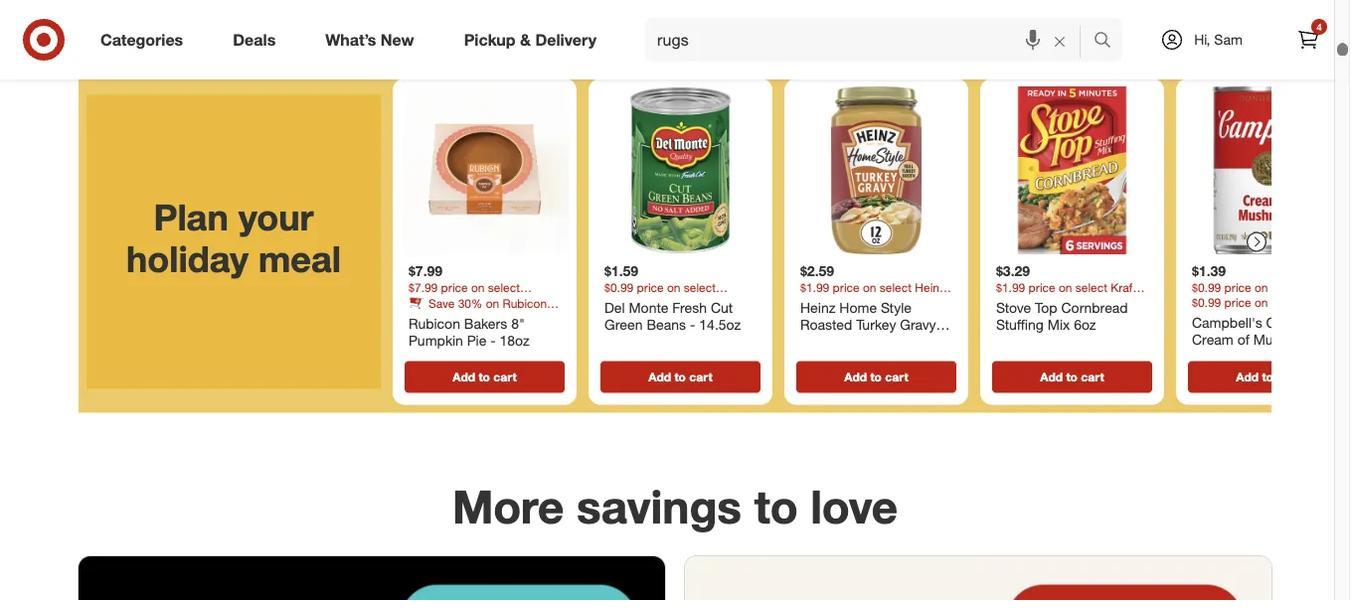 Task type: locate. For each thing, give the bounding box(es) containing it.
cart for 6oz
[[1082, 370, 1105, 385]]

1 horizontal spatial &
[[551, 296, 558, 311]]

add to cart down "6oz"
[[1041, 370, 1105, 385]]

what's new
[[326, 30, 414, 49]]

4 link
[[1287, 18, 1331, 62]]

cart for gravy
[[886, 370, 909, 385]]

18oz
[[500, 332, 530, 350]]

categories link
[[84, 18, 208, 62]]

turkey
[[857, 316, 897, 334]]

-
[[690, 316, 696, 334], [940, 316, 946, 334], [491, 332, 496, 350], [1230, 349, 1235, 366]]

of
[[1238, 331, 1250, 349]]

cart
[[494, 370, 517, 385], [690, 370, 713, 385], [886, 370, 909, 385], [1082, 370, 1105, 385], [1277, 370, 1301, 385]]

to down turkey
[[871, 370, 882, 385]]

pickup & delivery link
[[447, 18, 622, 62]]

0 horizontal spatial rubicon
[[409, 315, 460, 332]]

add down beans
[[649, 370, 672, 385]]

4
[[1317, 20, 1323, 33]]

cornbread
[[1062, 299, 1129, 316]]

1 cart from the left
[[494, 370, 517, 385]]

cart down "6oz"
[[1082, 370, 1105, 385]]

add for mix
[[1041, 370, 1063, 385]]

add to cart button
[[405, 362, 565, 393], [601, 362, 761, 393], [797, 362, 957, 393], [993, 362, 1153, 393], [1189, 362, 1349, 393]]

$2.59
[[801, 263, 835, 280]]

add to cart for -
[[453, 370, 517, 385]]

12oz
[[801, 334, 831, 351]]

to
[[479, 370, 490, 385], [675, 370, 686, 385], [871, 370, 882, 385], [1067, 370, 1078, 385], [1263, 370, 1274, 385], [755, 479, 798, 534]]

add down mix
[[1041, 370, 1063, 385]]

add down the 'pie'
[[453, 370, 476, 385]]

- right the 'pie'
[[491, 332, 496, 350]]

- inside del monte fresh cut green beans - 14.5oz
[[690, 316, 696, 334]]

add to cart down turkey
[[845, 370, 909, 385]]

save
[[429, 296, 455, 311]]

4 add from the left
[[1041, 370, 1063, 385]]

pickup & delivery
[[464, 30, 597, 49]]

add down heinz home style roasted turkey gravy - 12oz
[[845, 370, 867, 385]]

1 add to cart from the left
[[453, 370, 517, 385]]

2 add to cart button from the left
[[601, 362, 761, 393]]

bakers
[[464, 315, 508, 332]]

add to cart button down the 'pie'
[[405, 362, 565, 393]]

& left del
[[551, 296, 558, 311]]

5 cart from the left
[[1277, 370, 1301, 385]]

- right the gravy
[[940, 316, 946, 334]]

add to cart button for -
[[405, 362, 565, 393]]

stove
[[997, 299, 1032, 316]]

0 vertical spatial rubicon
[[503, 296, 547, 311]]

to for beans
[[675, 370, 686, 385]]

3 cart from the left
[[886, 370, 909, 385]]

add to cart down the 'pie'
[[453, 370, 517, 385]]

add
[[453, 370, 476, 385], [649, 370, 672, 385], [845, 370, 867, 385], [1041, 370, 1063, 385], [1237, 370, 1259, 385]]

add for pie
[[453, 370, 476, 385]]

meal
[[259, 236, 341, 280]]

10.5oz
[[1239, 349, 1280, 366]]

pie
[[467, 332, 487, 350]]

add to cart button down beans
[[601, 362, 761, 393]]

- inside campbell's condensed cream of mushroom soup - 10.5oz
[[1230, 349, 1235, 366]]

add to cart button for soup
[[1189, 362, 1349, 393]]

- inside heinz home style roasted turkey gravy - 12oz
[[940, 316, 946, 334]]

add to cart button for 6oz
[[993, 362, 1153, 393]]

1 horizontal spatial rubicon
[[503, 296, 547, 311]]

&
[[520, 30, 531, 49], [551, 296, 558, 311]]

- right beans
[[690, 316, 696, 334]]

- left the of
[[1230, 349, 1235, 366]]

4 add to cart from the left
[[1041, 370, 1105, 385]]

What can we help you find? suggestions appear below search field
[[646, 18, 1099, 62]]

cart down 14.5oz
[[690, 370, 713, 385]]

4 add to cart button from the left
[[993, 362, 1153, 393]]

get
[[619, 11, 650, 34]]

3 add from the left
[[845, 370, 867, 385]]

more
[[453, 479, 564, 534]]

cart down 18oz
[[494, 370, 517, 385]]

today only! image
[[372, 557, 665, 601]]

1 add to cart button from the left
[[405, 362, 565, 393]]

rubicon bakers 8" pumpkin pie - 18oz image
[[401, 86, 569, 255]]

mushroom
[[1254, 331, 1321, 349]]

still time to save image
[[79, 0, 1272, 71]]

deals
[[687, 11, 731, 34]]

stuffing
[[997, 316, 1044, 334]]

2 add to cart from the left
[[649, 370, 713, 385]]

add to cart button down "6oz"
[[993, 362, 1153, 393]]

to down '10.5oz'
[[1263, 370, 1274, 385]]

heinz home style roasted turkey gravy - 12oz image
[[793, 86, 961, 255]]

$1.59
[[605, 263, 639, 280]]

4 cart from the left
[[1082, 370, 1105, 385]]

rubicon inside rubicon bakers 8" pumpkin pie - 18oz
[[409, 315, 460, 332]]

top
[[1036, 299, 1058, 316]]

5 add to cart button from the left
[[1189, 362, 1349, 393]]

heinz home style roasted turkey gravy - 12oz
[[801, 299, 946, 351]]

stove top cornbread stuffing mix 6oz
[[997, 299, 1129, 334]]

1 add from the left
[[453, 370, 476, 385]]

gravy
[[901, 316, 937, 334]]

5 add to cart from the left
[[1237, 370, 1301, 385]]

to down beans
[[675, 370, 686, 385]]

what's new link
[[309, 18, 439, 62]]

to for gravy
[[871, 370, 882, 385]]

love
[[811, 479, 898, 534]]

rubicon down save
[[409, 315, 460, 332]]

cart down '10.5oz'
[[1277, 370, 1301, 385]]

0 vertical spatial &
[[520, 30, 531, 49]]

1 vertical spatial rubicon
[[409, 315, 460, 332]]

3 add to cart from the left
[[845, 370, 909, 385]]

add to cart button for gravy
[[797, 362, 957, 393]]

add to cart button for beans
[[601, 362, 761, 393]]

add to cart down '10.5oz'
[[1237, 370, 1301, 385]]

cart for -
[[494, 370, 517, 385]]

add down '10.5oz'
[[1237, 370, 1259, 385]]

your
[[239, 195, 314, 239]]

8"
[[511, 315, 525, 332]]

to down the 'pie'
[[479, 370, 490, 385]]

new
[[381, 30, 414, 49]]

soup
[[1193, 349, 1226, 366]]

add to cart button down turkey
[[797, 362, 957, 393]]

search button
[[1085, 18, 1133, 66]]

heartland
[[409, 311, 461, 326]]

add to cart for gravy
[[845, 370, 909, 385]]

$3.29
[[997, 263, 1031, 280]]

cut
[[711, 299, 733, 316]]

5 add from the left
[[1237, 370, 1259, 385]]

add to cart button down the mushroom
[[1189, 362, 1349, 393]]

to down "6oz"
[[1067, 370, 1078, 385]]

cart down turkey
[[886, 370, 909, 385]]

1 vertical spatial &
[[551, 296, 558, 311]]

cart for beans
[[690, 370, 713, 385]]

add to cart down beans
[[649, 370, 713, 385]]

pies
[[465, 311, 487, 326]]

0 horizontal spatial &
[[520, 30, 531, 49]]

& right pickup
[[520, 30, 531, 49]]

2 add from the left
[[649, 370, 672, 385]]

pumpkin
[[409, 332, 463, 350]]

plan
[[154, 195, 229, 239]]

del
[[605, 299, 625, 316]]

add to cart
[[453, 370, 517, 385], [649, 370, 713, 385], [845, 370, 909, 385], [1041, 370, 1105, 385], [1237, 370, 1301, 385]]

the
[[655, 11, 681, 34]]

3 add to cart button from the left
[[797, 362, 957, 393]]

rubicon up 8"
[[503, 296, 547, 311]]

campbell's condensed cream of mushroom soup - 10.5oz image
[[1185, 86, 1351, 255]]

rubicon
[[503, 296, 547, 311], [409, 315, 460, 332]]

& inside save 30% on rubicon & heartland pies
[[551, 296, 558, 311]]

- for gravy
[[940, 316, 946, 334]]

2 cart from the left
[[690, 370, 713, 385]]

fresh
[[673, 299, 707, 316]]

mix
[[1048, 316, 1071, 334]]

to for soup
[[1263, 370, 1274, 385]]



Task type: describe. For each thing, give the bounding box(es) containing it.
add for mushroom
[[1237, 370, 1259, 385]]

add to cart for beans
[[649, 370, 713, 385]]

get the deals
[[619, 11, 731, 34]]

hi, sam
[[1195, 31, 1243, 48]]

categories
[[100, 30, 183, 49]]

savings
[[577, 479, 742, 534]]

get the deals link
[[79, 0, 1272, 71]]

carousel region
[[79, 71, 1351, 445]]

- for soup
[[1230, 349, 1235, 366]]

add for green
[[649, 370, 672, 385]]

stove top cornbread stuffing mix 6oz image
[[989, 86, 1157, 255]]

rubicon inside save 30% on rubicon & heartland pies
[[503, 296, 547, 311]]

monte
[[629, 299, 669, 316]]

get the deals button
[[607, 1, 744, 45]]

campbell's condensed cream of mushroom soup - 10.5oz
[[1193, 314, 1339, 366]]

to for 6oz
[[1067, 370, 1078, 385]]

add to cart for soup
[[1237, 370, 1301, 385]]

green
[[605, 316, 643, 334]]

hi,
[[1195, 31, 1211, 48]]

30%
[[458, 296, 483, 311]]

roasted
[[801, 316, 853, 334]]

- for beans
[[690, 316, 696, 334]]

del monte fresh cut green beans - 14.5oz image
[[597, 86, 765, 255]]

campbell's
[[1193, 314, 1263, 331]]

rubicon bakers 8" pumpkin pie - 18oz
[[409, 315, 530, 350]]

to left love
[[755, 479, 798, 534]]

sam
[[1215, 31, 1243, 48]]

deals link
[[216, 18, 301, 62]]

save 30% on rubicon & heartland pies
[[409, 296, 558, 326]]

delivery
[[536, 30, 597, 49]]

cream
[[1193, 331, 1234, 349]]

home
[[840, 299, 877, 316]]

- inside rubicon bakers 8" pumpkin pie - 18oz
[[491, 332, 496, 350]]

to for -
[[479, 370, 490, 385]]

heinz
[[801, 299, 836, 316]]

cart for soup
[[1277, 370, 1301, 385]]

deals
[[233, 30, 276, 49]]

beans
[[647, 316, 686, 334]]

14.5oz
[[700, 316, 741, 334]]

holiday
[[126, 236, 249, 280]]

search
[[1085, 32, 1133, 51]]

what's
[[326, 30, 376, 49]]

del monte fresh cut green beans - 14.5oz
[[605, 299, 741, 334]]

$7.99
[[409, 263, 443, 280]]

on
[[486, 296, 500, 311]]

style
[[881, 299, 912, 316]]

more savings to love
[[453, 479, 898, 534]]

pickup
[[464, 30, 516, 49]]

add for turkey
[[845, 370, 867, 385]]

$1.39
[[1193, 263, 1227, 280]]

plan your holiday meal
[[126, 195, 341, 280]]

6oz
[[1074, 316, 1097, 334]]

add to cart for 6oz
[[1041, 370, 1105, 385]]

condensed
[[1267, 314, 1339, 331]]



Task type: vqa. For each thing, say whether or not it's contained in the screenshot.
3rd add to cart button from the right
yes



